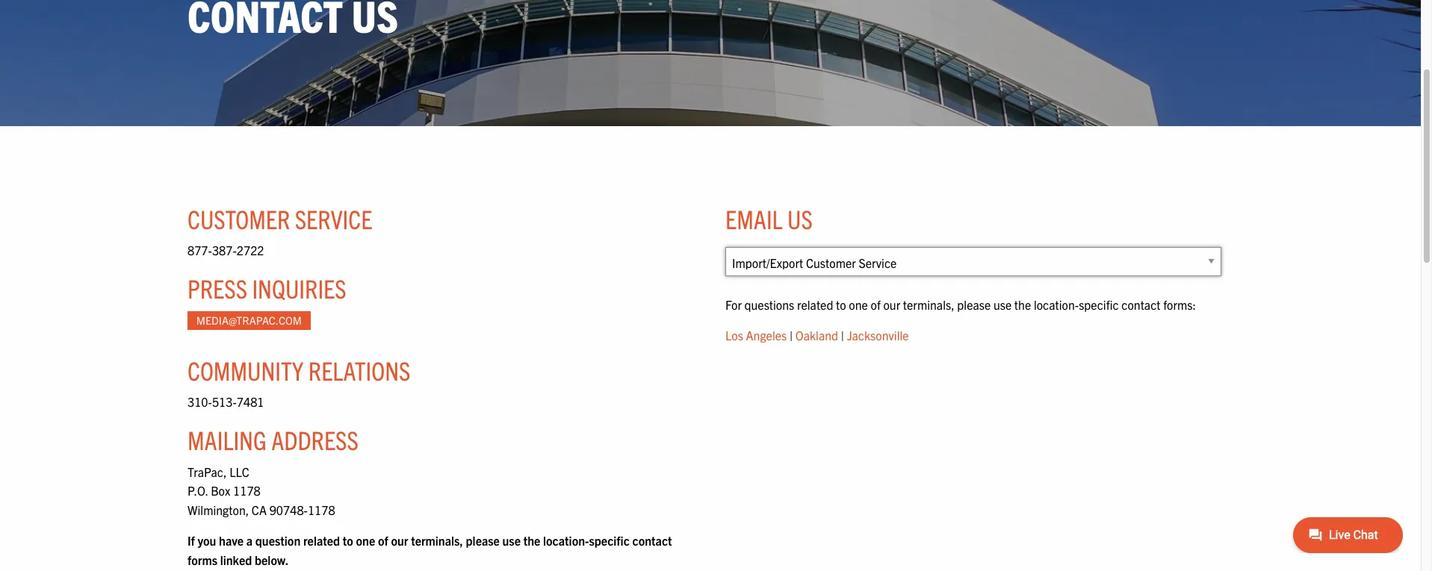 Task type: locate. For each thing, give the bounding box(es) containing it.
1 vertical spatial the
[[523, 534, 540, 549]]

specific
[[1079, 297, 1119, 312], [589, 534, 630, 549]]

1 horizontal spatial the
[[1015, 297, 1031, 312]]

media@trapac.com link
[[188, 311, 311, 330]]

1 vertical spatial to
[[343, 534, 353, 549]]

0 horizontal spatial the
[[523, 534, 540, 549]]

1 vertical spatial one
[[356, 534, 375, 549]]

of
[[871, 297, 881, 312], [378, 534, 388, 549]]

our
[[883, 297, 900, 312], [391, 534, 408, 549]]

1178 down llc
[[233, 484, 261, 499]]

|
[[790, 328, 793, 343], [841, 328, 844, 343]]

1 horizontal spatial please
[[957, 297, 991, 312]]

related up oakland
[[797, 297, 833, 312]]

1 horizontal spatial to
[[836, 297, 846, 312]]

0 vertical spatial one
[[849, 297, 868, 312]]

877-
[[188, 243, 212, 258]]

trapac,
[[188, 464, 227, 479]]

questions
[[745, 297, 794, 312]]

los
[[725, 328, 743, 343]]

community relations
[[188, 354, 411, 386]]

1 vertical spatial our
[[391, 534, 408, 549]]

387-
[[212, 243, 237, 258]]

1 vertical spatial specific
[[589, 534, 630, 549]]

for
[[725, 297, 742, 312]]

to right question
[[343, 534, 353, 549]]

specific inside if you have a question related to one of our terminals, please use the location-specific contact forms linked below.
[[589, 534, 630, 549]]

0 vertical spatial of
[[871, 297, 881, 312]]

1 horizontal spatial specific
[[1079, 297, 1119, 312]]

question
[[255, 534, 301, 549]]

terminals, inside if you have a question related to one of our terminals, please use the location-specific contact forms linked below.
[[411, 534, 463, 549]]

0 horizontal spatial |
[[790, 328, 793, 343]]

1 vertical spatial 1178
[[308, 503, 335, 518]]

0 horizontal spatial one
[[356, 534, 375, 549]]

contact inside if you have a question related to one of our terminals, please use the location-specific contact forms linked below.
[[632, 534, 672, 549]]

1 horizontal spatial location-
[[1034, 297, 1079, 312]]

community
[[188, 354, 304, 386]]

0 horizontal spatial please
[[466, 534, 500, 549]]

| right angeles
[[790, 328, 793, 343]]

you
[[198, 534, 216, 549]]

los angeles | oakland | jacksonville
[[725, 328, 909, 343]]

| right oakland "link"
[[841, 328, 844, 343]]

the
[[1015, 297, 1031, 312], [523, 534, 540, 549]]

wilmington,
[[188, 503, 249, 518]]

contact
[[1122, 297, 1161, 312], [632, 534, 672, 549]]

location-
[[1034, 297, 1079, 312], [543, 534, 589, 549]]

1 horizontal spatial of
[[871, 297, 881, 312]]

one
[[849, 297, 868, 312], [356, 534, 375, 549]]

1 horizontal spatial terminals,
[[903, 297, 955, 312]]

relations
[[308, 354, 411, 386]]

0 horizontal spatial our
[[391, 534, 408, 549]]

press inquiries
[[188, 272, 346, 304]]

1 horizontal spatial contact
[[1122, 297, 1161, 312]]

los angeles link
[[725, 328, 787, 343]]

related inside if you have a question related to one of our terminals, please use the location-specific contact forms linked below.
[[303, 534, 340, 549]]

to
[[836, 297, 846, 312], [343, 534, 353, 549]]

1 vertical spatial of
[[378, 534, 388, 549]]

to up los angeles | oakland | jacksonville
[[836, 297, 846, 312]]

0 horizontal spatial to
[[343, 534, 353, 549]]

0 horizontal spatial 1178
[[233, 484, 261, 499]]

0 vertical spatial our
[[883, 297, 900, 312]]

customer service
[[188, 202, 372, 234]]

service
[[295, 202, 372, 234]]

1 vertical spatial location-
[[543, 534, 589, 549]]

press
[[188, 272, 247, 304]]

0 horizontal spatial of
[[378, 534, 388, 549]]

1 horizontal spatial |
[[841, 328, 844, 343]]

inquiries
[[252, 272, 346, 304]]

0 horizontal spatial location-
[[543, 534, 589, 549]]

0 horizontal spatial terminals,
[[411, 534, 463, 549]]

7481
[[237, 394, 264, 409]]

if you have a question related to one of our terminals, please use the location-specific contact forms linked below.
[[188, 534, 672, 568]]

angeles
[[746, 328, 787, 343]]

0 vertical spatial related
[[797, 297, 833, 312]]

1178 right ca
[[308, 503, 335, 518]]

0 vertical spatial to
[[836, 297, 846, 312]]

1 horizontal spatial related
[[797, 297, 833, 312]]

location- inside if you have a question related to one of our terminals, please use the location-specific contact forms linked below.
[[543, 534, 589, 549]]

1 vertical spatial related
[[303, 534, 340, 549]]

0 vertical spatial the
[[1015, 297, 1031, 312]]

1 horizontal spatial use
[[994, 297, 1012, 312]]

0 horizontal spatial contact
[[632, 534, 672, 549]]

customer
[[188, 202, 290, 234]]

0 horizontal spatial related
[[303, 534, 340, 549]]

1 vertical spatial please
[[466, 534, 500, 549]]

use
[[994, 297, 1012, 312], [502, 534, 521, 549]]

0 horizontal spatial use
[[502, 534, 521, 549]]

1 horizontal spatial 1178
[[308, 503, 335, 518]]

terminals,
[[903, 297, 955, 312], [411, 534, 463, 549]]

0 vertical spatial please
[[957, 297, 991, 312]]

0 vertical spatial contact
[[1122, 297, 1161, 312]]

1 vertical spatial terminals,
[[411, 534, 463, 549]]

0 vertical spatial specific
[[1079, 297, 1119, 312]]

1 vertical spatial contact
[[632, 534, 672, 549]]

0 vertical spatial location-
[[1034, 297, 1079, 312]]

please
[[957, 297, 991, 312], [466, 534, 500, 549]]

linked
[[220, 553, 252, 568]]

310-513-7481
[[188, 394, 264, 409]]

513-
[[212, 394, 237, 409]]

1178
[[233, 484, 261, 499], [308, 503, 335, 518]]

mailing address
[[188, 424, 359, 456]]

related right question
[[303, 534, 340, 549]]

related
[[797, 297, 833, 312], [303, 534, 340, 549]]

0 horizontal spatial specific
[[589, 534, 630, 549]]

the inside if you have a question related to one of our terminals, please use the location-specific contact forms linked below.
[[523, 534, 540, 549]]

1 vertical spatial use
[[502, 534, 521, 549]]

oakland link
[[796, 328, 838, 343]]



Task type: describe. For each thing, give the bounding box(es) containing it.
jacksonville
[[847, 328, 909, 343]]

have
[[219, 534, 244, 549]]

1 horizontal spatial one
[[849, 297, 868, 312]]

jacksonville link
[[847, 328, 909, 343]]

oakland
[[796, 328, 838, 343]]

to inside if you have a question related to one of our terminals, please use the location-specific contact forms linked below.
[[343, 534, 353, 549]]

of inside if you have a question related to one of our terminals, please use the location-specific contact forms linked below.
[[378, 534, 388, 549]]

1 | from the left
[[790, 328, 793, 343]]

llc
[[229, 464, 249, 479]]

forms:
[[1163, 297, 1196, 312]]

1 horizontal spatial our
[[883, 297, 900, 312]]

us
[[787, 202, 813, 234]]

90748-
[[269, 503, 308, 518]]

email us
[[725, 202, 813, 234]]

box
[[211, 484, 230, 499]]

below.
[[255, 553, 289, 568]]

p.o.
[[188, 484, 208, 499]]

use inside if you have a question related to one of our terminals, please use the location-specific contact forms linked below.
[[502, 534, 521, 549]]

0 vertical spatial 1178
[[233, 484, 261, 499]]

forms
[[188, 553, 217, 568]]

address
[[271, 424, 359, 456]]

for questions related to one of our terminals, please use the location-specific contact forms:
[[725, 297, 1196, 312]]

please inside if you have a question related to one of our terminals, please use the location-specific contact forms linked below.
[[466, 534, 500, 549]]

877-387-2722
[[188, 243, 264, 258]]

our inside if you have a question related to one of our terminals, please use the location-specific contact forms linked below.
[[391, 534, 408, 549]]

0 vertical spatial terminals,
[[903, 297, 955, 312]]

trapac, llc p.o. box 1178 wilmington, ca 90748-1178
[[188, 464, 335, 518]]

if
[[188, 534, 195, 549]]

mailing
[[188, 424, 267, 456]]

media@trapac.com
[[196, 314, 302, 327]]

one inside if you have a question related to one of our terminals, please use the location-specific contact forms linked below.
[[356, 534, 375, 549]]

a
[[246, 534, 253, 549]]

2722
[[237, 243, 264, 258]]

2 | from the left
[[841, 328, 844, 343]]

email
[[725, 202, 783, 234]]

ca
[[252, 503, 267, 518]]

310-
[[188, 394, 212, 409]]

0 vertical spatial use
[[994, 297, 1012, 312]]



Task type: vqa. For each thing, say whether or not it's contained in the screenshot.
contact
yes



